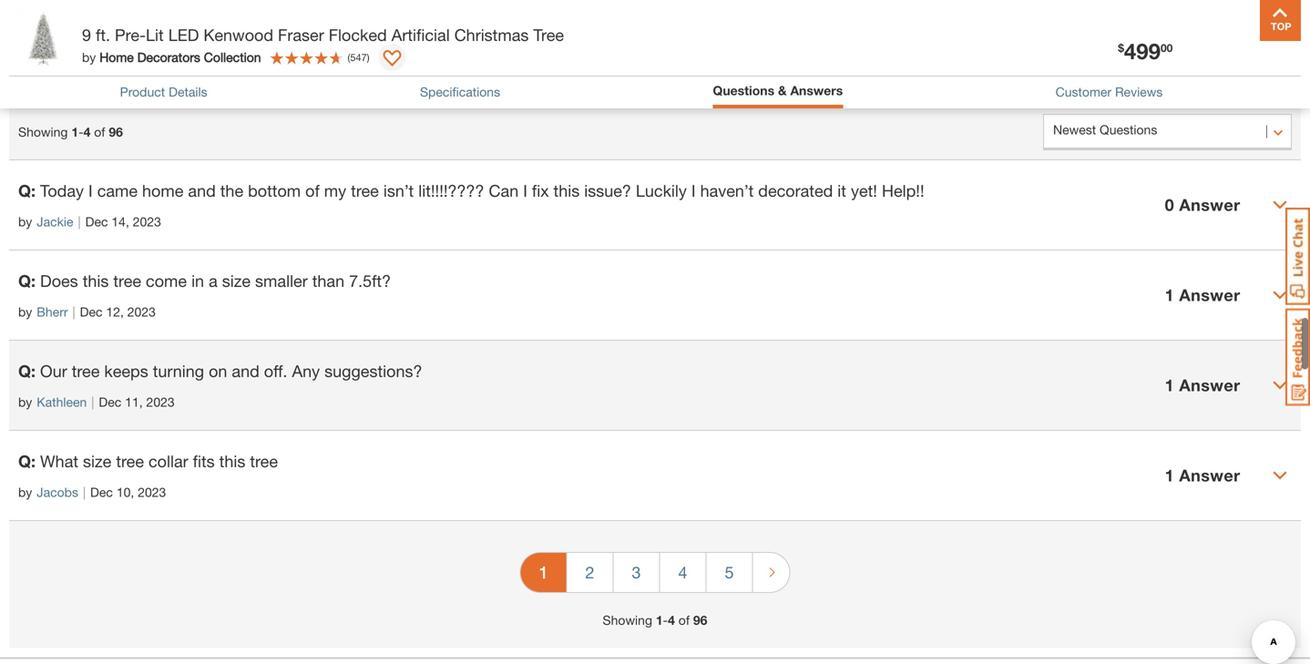 Task type: describe. For each thing, give the bounding box(es) containing it.
reviews
[[1116, 84, 1163, 99]]

help!!
[[882, 181, 925, 201]]

than
[[312, 271, 345, 291]]

can
[[489, 181, 519, 201]]

keeps
[[104, 362, 148, 381]]

came
[[97, 181, 138, 201]]

2
[[586, 563, 595, 583]]

yet!
[[851, 181, 878, 201]]

0 vertical spatial 4
[[83, 125, 91, 140]]

what
[[40, 452, 78, 471]]

$
[[1119, 41, 1125, 54]]

turning
[[153, 362, 204, 381]]

our
[[40, 362, 67, 381]]

by down 9
[[82, 50, 96, 65]]

1 for what size tree collar fits this tree
[[1166, 466, 1175, 486]]

caret image for 1 answer
[[1273, 469, 1288, 483]]

product
[[120, 84, 165, 99]]

0 horizontal spatial 96
[[18, 43, 55, 82]]

11,
[[125, 395, 143, 410]]

collection
[[204, 50, 261, 65]]

questions & answers
[[713, 83, 843, 98]]

luckily
[[636, 181, 687, 201]]

4 answer from the top
[[1180, 466, 1241, 486]]

2 horizontal spatial of
[[679, 613, 690, 628]]

1 vertical spatial -
[[663, 613, 668, 628]]

details
[[169, 84, 207, 99]]

suggestions?
[[325, 362, 422, 381]]

1 i from the left
[[88, 181, 93, 201]]

9
[[82, 25, 91, 45]]

product image image
[[14, 9, 73, 68]]

Search Questions & Answers text field
[[285, 46, 897, 82]]

tree right fits
[[250, 452, 278, 471]]

customer reviews
[[1056, 84, 1163, 99]]

)
[[367, 51, 370, 63]]

q: for q: does this tree come in a size smaller than 7.5ft?
[[18, 271, 36, 291]]

1 answer for than
[[1166, 285, 1241, 305]]

jacobs button
[[37, 483, 78, 502]]

a inside button
[[1143, 54, 1152, 74]]

lit!!!!????
[[419, 181, 485, 201]]

dec for i
[[85, 214, 108, 229]]

by bherr | dec 12, 2023
[[18, 305, 156, 320]]

2 horizontal spatial this
[[554, 181, 580, 201]]

bottom
[[248, 181, 301, 201]]

decorated
[[759, 181, 833, 201]]

0
[[1166, 195, 1175, 215]]

top button
[[1261, 0, 1302, 41]]

my
[[324, 181, 347, 201]]

by for our
[[18, 395, 32, 410]]

customer
[[1056, 84, 1112, 99]]

dec for size
[[90, 485, 113, 500]]

questions inside 96 questions
[[64, 58, 138, 78]]

0 horizontal spatial this
[[83, 271, 109, 291]]

artificial
[[392, 25, 450, 45]]

| for this
[[72, 305, 75, 320]]

does
[[40, 271, 78, 291]]

2023 for collar
[[138, 485, 166, 500]]

0 answer
[[1166, 195, 1241, 215]]

jacobs
[[37, 485, 78, 500]]

12,
[[106, 305, 124, 320]]

display image
[[383, 50, 402, 68]]

decorators
[[137, 50, 200, 65]]

questions element
[[9, 160, 1302, 522]]

bherr button
[[37, 303, 68, 322]]

ask a question
[[1109, 54, 1227, 74]]

answers
[[791, 83, 843, 98]]

home
[[142, 181, 184, 201]]

dec for this
[[80, 305, 103, 320]]

1 vertical spatial questions
[[713, 83, 775, 98]]

off.
[[264, 362, 288, 381]]

by home decorators collection
[[82, 50, 261, 65]]

fix
[[532, 181, 549, 201]]

haven't
[[701, 181, 754, 201]]

fits
[[193, 452, 215, 471]]

2023 for home
[[133, 214, 161, 229]]

isn't
[[384, 181, 414, 201]]

answer for my
[[1180, 195, 1241, 215]]

0 horizontal spatial showing
[[18, 125, 68, 140]]

product details
[[120, 84, 207, 99]]

collar
[[149, 452, 188, 471]]

fraser
[[278, 25, 324, 45]]

ask
[[1109, 54, 1138, 74]]

by for today
[[18, 214, 32, 229]]

2 vertical spatial 96
[[694, 613, 708, 628]]

tree right our
[[72, 362, 100, 381]]

| for size
[[83, 485, 86, 500]]

tree right my
[[351, 181, 379, 201]]

1 for our tree keeps turning on and off. any suggestions?
[[1166, 376, 1175, 395]]

on
[[209, 362, 227, 381]]

smaller
[[255, 271, 308, 291]]

caret image for our tree keeps turning on and off. any suggestions?
[[1273, 378, 1288, 393]]

ft.
[[96, 25, 110, 45]]

3 link
[[614, 553, 660, 593]]

pre-
[[115, 25, 146, 45]]

jackie button
[[37, 213, 73, 232]]



Task type: vqa. For each thing, say whether or not it's contained in the screenshot.
TOP button
yes



Task type: locate. For each thing, give the bounding box(es) containing it.
i right luckily
[[692, 181, 696, 201]]

this right fits
[[219, 452, 246, 471]]

navigation
[[520, 540, 791, 611]]

0 vertical spatial size
[[222, 271, 251, 291]]

2 horizontal spatial i
[[692, 181, 696, 201]]

q:
[[18, 181, 36, 201], [18, 271, 36, 291], [18, 362, 36, 381], [18, 452, 36, 471]]

0 vertical spatial -
[[79, 125, 83, 140]]

2 caret image from the top
[[1273, 378, 1288, 393]]

kenwood
[[204, 25, 274, 45]]

flocked
[[329, 25, 387, 45]]

0 vertical spatial 1 answer
[[1166, 285, 1241, 305]]

2 answer from the top
[[1180, 285, 1241, 305]]

1 horizontal spatial this
[[219, 452, 246, 471]]

1 vertical spatial caret image
[[1273, 378, 1288, 393]]

1 vertical spatial showing
[[603, 613, 653, 628]]

issue?
[[585, 181, 632, 201]]

q: what size tree collar fits this tree
[[18, 452, 278, 471]]

size
[[222, 271, 251, 291], [83, 452, 112, 471]]

1 caret image from the top
[[1273, 198, 1288, 213]]

q: left today
[[18, 181, 36, 201]]

0 vertical spatial caret image
[[1273, 288, 1288, 303]]

0 vertical spatial questions
[[64, 58, 138, 78]]

of down 4 link
[[679, 613, 690, 628]]

caret image
[[1273, 198, 1288, 213], [1273, 469, 1288, 483]]

2 caret image from the top
[[1273, 469, 1288, 483]]

questions left &
[[713, 83, 775, 98]]

1 vertical spatial this
[[83, 271, 109, 291]]

00
[[1161, 41, 1173, 54]]

of left my
[[305, 181, 320, 201]]

5 link
[[707, 553, 753, 593]]

96 down 4 link
[[694, 613, 708, 628]]

q: does this tree come in a size smaller than 7.5ft?
[[18, 271, 391, 291]]

2 horizontal spatial 4
[[679, 563, 688, 583]]

14,
[[112, 214, 129, 229]]

1 horizontal spatial of
[[305, 181, 320, 201]]

1 horizontal spatial a
[[1143, 54, 1152, 74]]

this up by bherr | dec 12, 2023
[[83, 271, 109, 291]]

4 link
[[660, 553, 706, 593]]

96
[[18, 43, 55, 82], [109, 125, 123, 140], [694, 613, 708, 628]]

1 horizontal spatial -
[[663, 613, 668, 628]]

3
[[632, 563, 641, 583]]

tree up '10,'
[[116, 452, 144, 471]]

any
[[292, 362, 320, 381]]

a right in at left top
[[209, 271, 218, 291]]

tree
[[351, 181, 379, 201], [113, 271, 141, 291], [72, 362, 100, 381], [116, 452, 144, 471], [250, 452, 278, 471]]

7.5ft?
[[349, 271, 391, 291]]

0 horizontal spatial 4
[[83, 125, 91, 140]]

dec
[[85, 214, 108, 229], [80, 305, 103, 320], [99, 395, 122, 410], [90, 485, 113, 500]]

and
[[188, 181, 216, 201], [232, 362, 260, 381]]

q: today i came home and the bottom of my tree isn't lit!!!!???? can i fix this issue? luckily i haven't decorated it yet! help!!
[[18, 181, 925, 201]]

1 horizontal spatial showing 1 - 4 of 96
[[603, 613, 708, 628]]

| right bherr
[[72, 305, 75, 320]]

size right in at left top
[[222, 271, 251, 291]]

10,
[[117, 485, 134, 500]]

1 horizontal spatial i
[[523, 181, 528, 201]]

dec left 11,
[[99, 395, 122, 410]]

4 right 3 on the left bottom of the page
[[679, 563, 688, 583]]

1 vertical spatial caret image
[[1273, 469, 1288, 483]]

2 i from the left
[[523, 181, 528, 201]]

3 i from the left
[[692, 181, 696, 201]]

2 horizontal spatial 96
[[694, 613, 708, 628]]

| right 'kathleen'
[[91, 395, 94, 410]]

1 for does this tree come in a size smaller than 7.5ft?
[[1166, 285, 1175, 305]]

0 horizontal spatial showing 1 - 4 of 96
[[18, 125, 123, 140]]

it
[[838, 181, 847, 201]]

product details button
[[120, 82, 207, 102], [120, 82, 207, 102]]

today
[[40, 181, 84, 201]]

in
[[191, 271, 204, 291]]

0 vertical spatial caret image
[[1273, 198, 1288, 213]]

live chat image
[[1286, 208, 1311, 305]]

q: left what
[[18, 452, 36, 471]]

q: for q: what size tree collar fits this tree
[[18, 452, 36, 471]]

specifications
[[420, 84, 501, 99]]

4 q: from the top
[[18, 452, 36, 471]]

kathleen button
[[37, 393, 87, 412]]

this right the 'fix'
[[554, 181, 580, 201]]

by for does
[[18, 305, 32, 320]]

showing 1 - 4 of 96
[[18, 125, 123, 140], [603, 613, 708, 628]]

showing 1 - 4 of 96 down 3 link
[[603, 613, 708, 628]]

| for tree
[[91, 395, 94, 410]]

a
[[1143, 54, 1152, 74], [209, 271, 218, 291]]

1 caret image from the top
[[1273, 288, 1288, 303]]

4 down 4 link
[[668, 613, 675, 628]]

1 vertical spatial 1 answer
[[1166, 376, 1241, 395]]

2023 for turning
[[146, 395, 175, 410]]

| right jackie
[[78, 214, 81, 229]]

96 left 9
[[18, 43, 55, 82]]

|
[[78, 214, 81, 229], [72, 305, 75, 320], [91, 395, 94, 410], [83, 485, 86, 500]]

q: our tree keeps turning on and off. any suggestions?
[[18, 362, 422, 381]]

1 vertical spatial and
[[232, 362, 260, 381]]

| for i
[[78, 214, 81, 229]]

2 vertical spatial 4
[[668, 613, 675, 628]]

caret image for does this tree come in a size smaller than 7.5ft?
[[1273, 288, 1288, 303]]

3 1 answer from the top
[[1166, 466, 1241, 486]]

1 horizontal spatial questions
[[713, 83, 775, 98]]

caret image for 0 answer
[[1273, 198, 1288, 213]]

1 vertical spatial of
[[305, 181, 320, 201]]

1 answer from the top
[[1180, 195, 1241, 215]]

q: for q: today i came home and the bottom of my tree isn't lit!!!!???? can i fix this issue? luckily i haven't decorated it yet! help!!
[[18, 181, 36, 201]]

the
[[220, 181, 243, 201]]

1 1 answer from the top
[[1166, 285, 1241, 305]]

navigation containing 2
[[520, 540, 791, 611]]

showing up today
[[18, 125, 68, 140]]

- down 4 link
[[663, 613, 668, 628]]

1 horizontal spatial size
[[222, 271, 251, 291]]

feedback link image
[[1286, 308, 1311, 407]]

2023
[[133, 214, 161, 229], [127, 305, 156, 320], [146, 395, 175, 410], [138, 485, 166, 500]]

tree up 12,
[[113, 271, 141, 291]]

1
[[71, 125, 79, 140], [1166, 285, 1175, 305], [1166, 376, 1175, 395], [1166, 466, 1175, 486], [656, 613, 663, 628]]

and right on
[[232, 362, 260, 381]]

ask a question button
[[1044, 46, 1293, 82]]

of
[[94, 125, 105, 140], [305, 181, 320, 201], [679, 613, 690, 628]]

a right ask
[[1143, 54, 1152, 74]]

jackie
[[37, 214, 73, 229]]

1 horizontal spatial showing
[[603, 613, 653, 628]]

1 horizontal spatial 96
[[109, 125, 123, 140]]

96 questions
[[18, 43, 138, 82]]

showing down 3 link
[[603, 613, 653, 628]]

kathleen
[[37, 395, 87, 410]]

answer for suggestions?
[[1180, 376, 1241, 395]]

2 vertical spatial 1 answer
[[1166, 466, 1241, 486]]

questions down ft.
[[64, 58, 138, 78]]

tree
[[534, 25, 564, 45]]

2 link
[[567, 553, 613, 593]]

-
[[79, 125, 83, 140], [663, 613, 668, 628]]

2 vertical spatial of
[[679, 613, 690, 628]]

0 horizontal spatial and
[[188, 181, 216, 201]]

by left bherr
[[18, 305, 32, 320]]

by left 'kathleen'
[[18, 395, 32, 410]]

q: for q: our tree keeps turning on and off. any suggestions?
[[18, 362, 36, 381]]

1 answer
[[1166, 285, 1241, 305], [1166, 376, 1241, 395], [1166, 466, 1241, 486]]

0 horizontal spatial questions
[[64, 58, 138, 78]]

dec left '10,'
[[90, 485, 113, 500]]

&
[[778, 83, 787, 98]]

showing
[[18, 125, 68, 140], [603, 613, 653, 628]]

5
[[725, 563, 734, 583]]

0 vertical spatial 96
[[18, 43, 55, 82]]

dec left 12,
[[80, 305, 103, 320]]

3 q: from the top
[[18, 362, 36, 381]]

christmas
[[455, 25, 529, 45]]

2 1 answer from the top
[[1166, 376, 1241, 395]]

of up came
[[94, 125, 105, 140]]

2023 right '10,'
[[138, 485, 166, 500]]

2023 right 11,
[[146, 395, 175, 410]]

lit
[[146, 25, 164, 45]]

499
[[1125, 38, 1161, 64]]

specifications button
[[420, 82, 501, 102], [420, 82, 501, 102]]

1 vertical spatial size
[[83, 452, 112, 471]]

0 vertical spatial showing
[[18, 125, 68, 140]]

1 vertical spatial 4
[[679, 563, 688, 583]]

9 ft. pre-lit led kenwood fraser flocked artificial christmas tree
[[82, 25, 564, 45]]

home
[[100, 50, 134, 65]]

0 vertical spatial this
[[554, 181, 580, 201]]

0 vertical spatial and
[[188, 181, 216, 201]]

- up today
[[79, 125, 83, 140]]

0 vertical spatial showing 1 - 4 of 96
[[18, 125, 123, 140]]

0 vertical spatial a
[[1143, 54, 1152, 74]]

4 up today
[[83, 125, 91, 140]]

0 vertical spatial of
[[94, 125, 105, 140]]

1 q: from the top
[[18, 181, 36, 201]]

( 547 )
[[348, 51, 370, 63]]

(
[[348, 51, 350, 63]]

dec left the 14,
[[85, 214, 108, 229]]

answer for than
[[1180, 285, 1241, 305]]

i left came
[[88, 181, 93, 201]]

led
[[168, 25, 199, 45]]

0 horizontal spatial i
[[88, 181, 93, 201]]

1 vertical spatial 96
[[109, 125, 123, 140]]

$ 499 00
[[1119, 38, 1173, 64]]

| right jacobs
[[83, 485, 86, 500]]

questions
[[64, 58, 138, 78], [713, 83, 775, 98]]

547
[[350, 51, 367, 63]]

i left the 'fix'
[[523, 181, 528, 201]]

size up the by jacobs | dec 10, 2023
[[83, 452, 112, 471]]

0 horizontal spatial size
[[83, 452, 112, 471]]

q: left our
[[18, 362, 36, 381]]

4 inside navigation
[[679, 563, 688, 583]]

bherr
[[37, 305, 68, 320]]

96 down product
[[109, 125, 123, 140]]

2023 right the 14,
[[133, 214, 161, 229]]

come
[[146, 271, 187, 291]]

question
[[1157, 54, 1227, 74]]

by left jacobs
[[18, 485, 32, 500]]

1 horizontal spatial and
[[232, 362, 260, 381]]

showing 1 - 4 of 96 up today
[[18, 125, 123, 140]]

by
[[82, 50, 96, 65], [18, 214, 32, 229], [18, 305, 32, 320], [18, 395, 32, 410], [18, 485, 32, 500]]

by jackie | dec 14, 2023
[[18, 214, 161, 229]]

2023 right 12,
[[127, 305, 156, 320]]

0 horizontal spatial -
[[79, 125, 83, 140]]

0 horizontal spatial a
[[209, 271, 218, 291]]

3 answer from the top
[[1180, 376, 1241, 395]]

1 vertical spatial a
[[209, 271, 218, 291]]

dec for tree
[[99, 395, 122, 410]]

of inside questions element
[[305, 181, 320, 201]]

0 horizontal spatial of
[[94, 125, 105, 140]]

2 q: from the top
[[18, 271, 36, 291]]

1 vertical spatial showing 1 - 4 of 96
[[603, 613, 708, 628]]

1 answer for suggestions?
[[1166, 376, 1241, 395]]

answer
[[1180, 195, 1241, 215], [1180, 285, 1241, 305], [1180, 376, 1241, 395], [1180, 466, 1241, 486]]

by kathleen | dec 11, 2023
[[18, 395, 175, 410]]

1 horizontal spatial 4
[[668, 613, 675, 628]]

caret image
[[1273, 288, 1288, 303], [1273, 378, 1288, 393]]

by jacobs | dec 10, 2023
[[18, 485, 166, 500]]

and left the
[[188, 181, 216, 201]]

a inside questions element
[[209, 271, 218, 291]]

q: left does
[[18, 271, 36, 291]]

by for what
[[18, 485, 32, 500]]

2023 for come
[[127, 305, 156, 320]]

2 vertical spatial this
[[219, 452, 246, 471]]

by left jackie
[[18, 214, 32, 229]]



